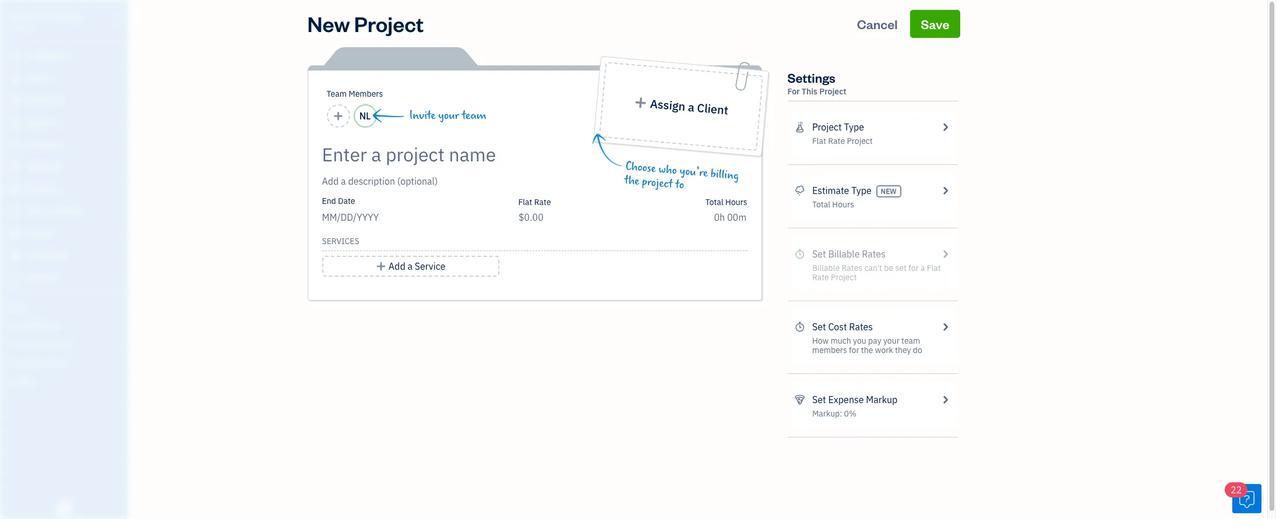 Task type: vqa. For each thing, say whether or not it's contained in the screenshot.
markup:
yes



Task type: describe. For each thing, give the bounding box(es) containing it.
work
[[876, 345, 894, 356]]

choose
[[625, 160, 657, 176]]

invoice image
[[8, 117, 22, 129]]

projects image
[[795, 120, 806, 134]]

much
[[831, 336, 852, 346]]

new project
[[308, 10, 424, 37]]

rate for flat rate
[[535, 197, 551, 208]]

new
[[308, 10, 350, 37]]

project type
[[813, 121, 865, 133]]

flat rate
[[519, 197, 551, 208]]

0 vertical spatial your
[[439, 109, 459, 122]]

settings
[[788, 69, 836, 86]]

markup: 0%
[[813, 409, 857, 419]]

estimates image
[[795, 184, 806, 198]]

company
[[41, 10, 81, 22]]

estimate
[[813, 185, 850, 197]]

invite your team
[[410, 109, 487, 122]]

0 horizontal spatial total hours
[[706, 197, 748, 208]]

members
[[813, 345, 848, 356]]

set expense markup
[[813, 394, 898, 406]]

save
[[922, 16, 950, 32]]

service
[[415, 261, 446, 272]]

Project Name text field
[[322, 143, 643, 166]]

markup
[[867, 394, 898, 406]]

main element
[[0, 0, 157, 520]]

client
[[697, 100, 729, 118]]

team members
[[327, 89, 383, 99]]

how
[[813, 336, 829, 346]]

settings for this project
[[788, 69, 847, 97]]

cost
[[829, 321, 848, 333]]

date
[[338, 196, 355, 206]]

chevronright image for rates
[[941, 320, 951, 334]]

for
[[850, 345, 860, 356]]

chevronright image for markup
[[941, 393, 951, 407]]

to
[[675, 178, 685, 192]]

bank connections image
[[9, 358, 125, 367]]

expense image
[[8, 162, 22, 173]]

who
[[658, 163, 678, 177]]

Amount (USD) text field
[[519, 212, 544, 223]]

set for set expense markup
[[813, 394, 827, 406]]

chevronright image for project type
[[941, 120, 951, 134]]

0 horizontal spatial total
[[706, 197, 724, 208]]

add team member image
[[333, 109, 344, 123]]

team
[[327, 89, 347, 99]]

22 button
[[1226, 483, 1262, 514]]

apps image
[[9, 302, 125, 311]]

do
[[914, 345, 923, 356]]

set cost rates
[[813, 321, 874, 333]]

0 horizontal spatial team
[[462, 109, 487, 122]]

report image
[[8, 272, 22, 284]]

0%
[[845, 409, 857, 419]]

your inside how much you pay your team members for the work they do
[[884, 336, 900, 346]]

billing
[[710, 167, 740, 183]]

chevronright image for estimate type
[[941, 184, 951, 198]]

plus image
[[376, 259, 387, 273]]

pay
[[869, 336, 882, 346]]

team members image
[[9, 321, 125, 330]]

plus image
[[634, 97, 648, 109]]

noah's company owner
[[9, 10, 81, 32]]

estimate type
[[813, 185, 872, 197]]

members
[[349, 89, 383, 99]]

owner
[[9, 23, 31, 32]]

set for set cost rates
[[813, 321, 827, 333]]

1 horizontal spatial hours
[[833, 199, 855, 210]]



Task type: locate. For each thing, give the bounding box(es) containing it.
you're
[[679, 164, 709, 180]]

team up the project name text field
[[462, 109, 487, 122]]

hours up hourly budget "text field"
[[726, 197, 748, 208]]

cancel button
[[847, 10, 909, 38]]

freshbooks image
[[55, 501, 73, 515]]

your right pay in the right bottom of the page
[[884, 336, 900, 346]]

0 horizontal spatial flat
[[519, 197, 533, 208]]

Hourly Budget text field
[[715, 212, 748, 223]]

1 horizontal spatial a
[[688, 100, 695, 115]]

your right invite
[[439, 109, 459, 122]]

dashboard image
[[8, 51, 22, 62]]

flat for flat rate
[[519, 197, 533, 208]]

rate for flat rate project
[[829, 136, 846, 146]]

type left 'new'
[[852, 185, 872, 197]]

1 chevronright image from the top
[[941, 120, 951, 134]]

items and services image
[[9, 339, 125, 349]]

the inside the choose who you're billing the project to
[[624, 174, 640, 188]]

the
[[624, 174, 640, 188], [862, 345, 874, 356]]

0 horizontal spatial a
[[408, 261, 413, 272]]

0 vertical spatial team
[[462, 109, 487, 122]]

type for project type
[[845, 121, 865, 133]]

team inside how much you pay your team members for the work they do
[[902, 336, 921, 346]]

timetracking image
[[795, 320, 806, 334]]

the right the for
[[862, 345, 874, 356]]

the left project
[[624, 174, 640, 188]]

total up hourly budget "text field"
[[706, 197, 724, 208]]

1 vertical spatial your
[[884, 336, 900, 346]]

a left client
[[688, 100, 695, 115]]

1 vertical spatial the
[[862, 345, 874, 356]]

1 vertical spatial rate
[[535, 197, 551, 208]]

1 chevronright image from the top
[[941, 320, 951, 334]]

this
[[802, 86, 818, 97]]

22
[[1232, 485, 1243, 496]]

money image
[[8, 228, 22, 240]]

1 vertical spatial type
[[852, 185, 872, 197]]

1 vertical spatial flat
[[519, 197, 533, 208]]

0 horizontal spatial your
[[439, 109, 459, 122]]

flat down project type
[[813, 136, 827, 146]]

a inside assign a client
[[688, 100, 695, 115]]

rate up "amount (usd)" text field in the top of the page
[[535, 197, 551, 208]]

payment image
[[8, 139, 22, 151]]

assign
[[650, 96, 686, 114]]

project
[[642, 175, 673, 191]]

1 horizontal spatial rate
[[829, 136, 846, 146]]

choose who you're billing the project to
[[624, 160, 740, 192]]

add
[[389, 261, 406, 272]]

client image
[[8, 73, 22, 85]]

they
[[896, 345, 912, 356]]

0 horizontal spatial the
[[624, 174, 640, 188]]

0 vertical spatial chevronright image
[[941, 120, 951, 134]]

a for add
[[408, 261, 413, 272]]

0 vertical spatial the
[[624, 174, 640, 188]]

a
[[688, 100, 695, 115], [408, 261, 413, 272]]

assign a client
[[650, 96, 729, 118]]

type for estimate type
[[852, 185, 872, 197]]

settings image
[[9, 377, 125, 386]]

expense
[[829, 394, 864, 406]]

a for assign
[[688, 100, 695, 115]]

expenses image
[[795, 393, 806, 407]]

flat for flat rate project
[[813, 136, 827, 146]]

resource center badge image
[[1233, 485, 1262, 514]]

chart image
[[8, 250, 22, 262]]

team right work
[[902, 336, 921, 346]]

estimate image
[[8, 95, 22, 107]]

chevronright image
[[941, 120, 951, 134], [941, 184, 951, 198]]

1 horizontal spatial team
[[902, 336, 921, 346]]

1 vertical spatial set
[[813, 394, 827, 406]]

1 set from the top
[[813, 321, 827, 333]]

Project Description text field
[[322, 174, 643, 188]]

set
[[813, 321, 827, 333], [813, 394, 827, 406]]

how much you pay your team members for the work they do
[[813, 336, 923, 356]]

add a service button
[[322, 256, 500, 277]]

save button
[[911, 10, 961, 38]]

0 vertical spatial flat
[[813, 136, 827, 146]]

1 vertical spatial a
[[408, 261, 413, 272]]

for
[[788, 86, 800, 97]]

1 horizontal spatial the
[[862, 345, 874, 356]]

End date in  format text field
[[322, 212, 464, 223]]

markup:
[[813, 409, 843, 419]]

flat up "amount (usd)" text field in the top of the page
[[519, 197, 533, 208]]

invite
[[410, 109, 436, 122]]

project image
[[8, 184, 22, 195]]

noah's
[[9, 10, 39, 22]]

rate down project type
[[829, 136, 846, 146]]

2 chevronright image from the top
[[941, 184, 951, 198]]

services
[[322, 236, 359, 247]]

rates
[[850, 321, 874, 333]]

type up flat rate project
[[845, 121, 865, 133]]

you
[[854, 336, 867, 346]]

hours down estimate type
[[833, 199, 855, 210]]

team
[[462, 109, 487, 122], [902, 336, 921, 346]]

0 horizontal spatial hours
[[726, 197, 748, 208]]

1 horizontal spatial flat
[[813, 136, 827, 146]]

1 vertical spatial team
[[902, 336, 921, 346]]

flat rate project
[[813, 136, 873, 146]]

0 vertical spatial type
[[845, 121, 865, 133]]

0 horizontal spatial rate
[[535, 197, 551, 208]]

a right add
[[408, 261, 413, 272]]

total hours down estimate
[[813, 199, 855, 210]]

flat
[[813, 136, 827, 146], [519, 197, 533, 208]]

2 set from the top
[[813, 394, 827, 406]]

1 vertical spatial chevronright image
[[941, 393, 951, 407]]

total down estimate
[[813, 199, 831, 210]]

0 vertical spatial chevronright image
[[941, 320, 951, 334]]

1 horizontal spatial total hours
[[813, 199, 855, 210]]

add a service
[[389, 261, 446, 272]]

0 vertical spatial set
[[813, 321, 827, 333]]

set up markup:
[[813, 394, 827, 406]]

total
[[706, 197, 724, 208], [813, 199, 831, 210]]

type
[[845, 121, 865, 133], [852, 185, 872, 197]]

set up how
[[813, 321, 827, 333]]

end date
[[322, 196, 355, 206]]

cancel
[[858, 16, 898, 32]]

1 horizontal spatial total
[[813, 199, 831, 210]]

timer image
[[8, 206, 22, 217]]

total hours up hourly budget "text field"
[[706, 197, 748, 208]]

chevronright image
[[941, 320, 951, 334], [941, 393, 951, 407]]

assign a client button
[[599, 62, 764, 151]]

total hours
[[706, 197, 748, 208], [813, 199, 855, 210]]

rate
[[829, 136, 846, 146], [535, 197, 551, 208]]

end
[[322, 196, 336, 206]]

1 vertical spatial chevronright image
[[941, 184, 951, 198]]

1 horizontal spatial your
[[884, 336, 900, 346]]

2 chevronright image from the top
[[941, 393, 951, 407]]

your
[[439, 109, 459, 122], [884, 336, 900, 346]]

new
[[881, 187, 897, 196]]

project inside settings for this project
[[820, 86, 847, 97]]

hours
[[726, 197, 748, 208], [833, 199, 855, 210]]

project
[[354, 10, 424, 37], [820, 86, 847, 97], [813, 121, 842, 133], [847, 136, 873, 146]]

0 vertical spatial a
[[688, 100, 695, 115]]

0 vertical spatial rate
[[829, 136, 846, 146]]

nl
[[360, 110, 371, 122]]

the inside how much you pay your team members for the work they do
[[862, 345, 874, 356]]



